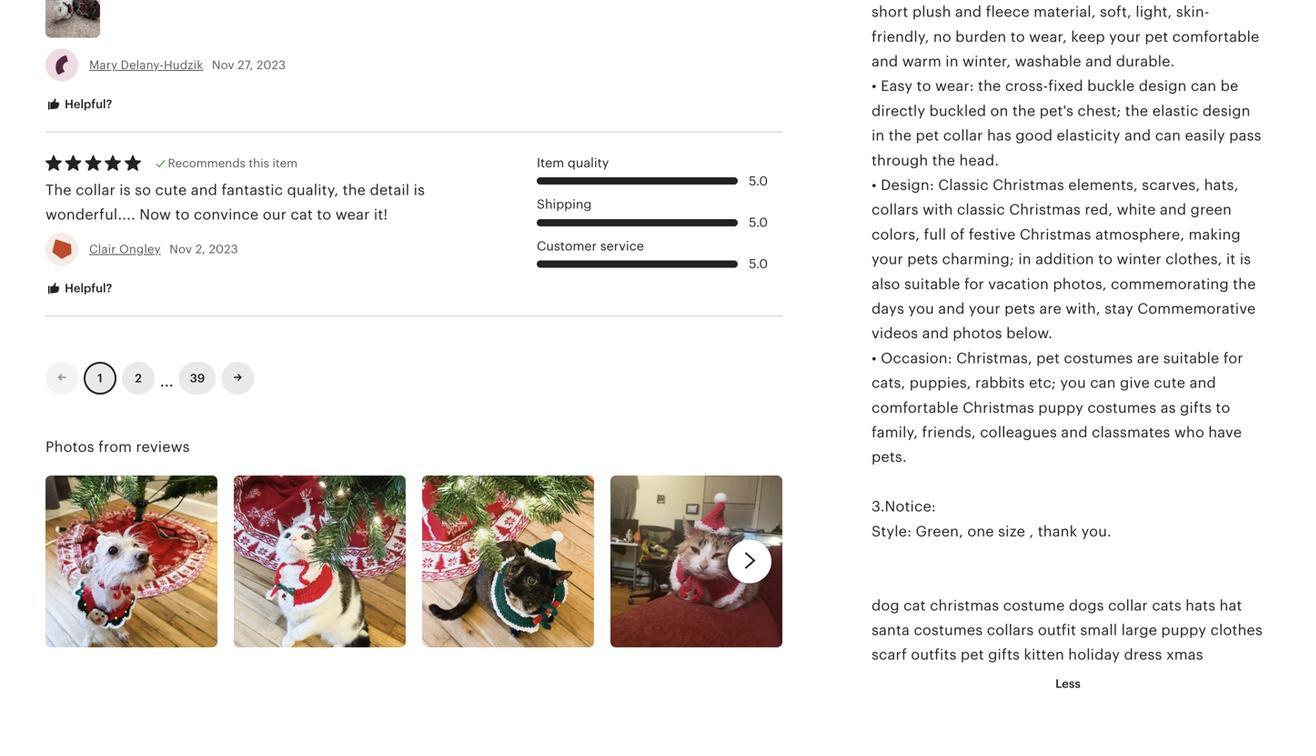 Task type: describe. For each thing, give the bounding box(es) containing it.
the down "it"
[[1233, 276, 1256, 292]]

photos
[[953, 325, 1002, 342]]

wear:
[[935, 78, 974, 94]]

classic
[[957, 202, 1005, 218]]

has
[[987, 128, 1012, 144]]

and inside the collar is so cute and fantastic quality, the detail is wonderful....  now to convince our cat to wear it!
[[191, 182, 218, 198]]

helpful? button for clair ongley nov 2, 2023
[[32, 272, 126, 306]]

full
[[924, 226, 946, 243]]

2 • from the top
[[872, 177, 877, 193]]

santa
[[872, 622, 910, 639]]

collar inside dog cat christmas costume dogs collar cats hats hat santa costumes collars outfit small large puppy clothes scarf outfits pet gifts kitten holiday dress xmas
[[1108, 598, 1148, 614]]

green
[[1191, 202, 1232, 218]]

cross-
[[1005, 78, 1048, 94]]

have
[[1209, 424, 1242, 441]]

1 horizontal spatial nov
[[212, 58, 235, 72]]

quality,
[[287, 182, 339, 198]]

recommends
[[168, 157, 246, 170]]

scarves,
[[1142, 177, 1200, 193]]

family,
[[872, 424, 918, 441]]

it!
[[374, 207, 388, 223]]

less
[[1056, 677, 1081, 691]]

to left the winter
[[1098, 251, 1113, 268]]

dogs
[[1069, 598, 1104, 614]]

christmas
[[930, 598, 999, 614]]

shipping
[[537, 197, 592, 212]]

pet inside dog cat christmas costume dogs collar cats hats hat santa costumes collars outfit small large puppy clothes scarf outfits pet gifts kitten holiday dress xmas
[[961, 647, 984, 664]]

helpful? for clair ongley nov 2, 2023
[[62, 281, 112, 295]]

1 link
[[84, 362, 116, 395]]

1 horizontal spatial in
[[1019, 251, 1032, 268]]

style:
[[872, 523, 912, 540]]

as
[[1161, 400, 1176, 416]]

pass
[[1229, 128, 1262, 144]]

ongley
[[119, 242, 161, 256]]

,
[[1030, 523, 1034, 540]]

occasion:
[[881, 350, 952, 367]]

videos
[[872, 325, 918, 342]]

gifts inside dog cat christmas costume dogs collar cats hats hat santa costumes collars outfit small large puppy clothes scarf outfits pet gifts kitten holiday dress xmas
[[988, 647, 1020, 664]]

and up photos
[[938, 301, 965, 317]]

collar inside the • easy to wear: the cross-fixed buckle design can be directly buckled on the pet's chest; the elastic design in the pet collar has good elasticity and can easily pass through the head. • design: classic christmas elements, scarves, hats, collars with classic christmas red, white and green colors, full of festive christmas atmosphere, making your pets charming; in addition to winter clothes, it is also suitable for vacation photos, commemorating the days you and your pets are with, stay commemorative videos and photos below. • occasion: christmas, pet costumes are suitable for cats, puppies, rabbits etc; you can give cute and comfortable christmas puppy costumes as gifts to family, friends, colleagues and classmates who have pets.
[[943, 128, 983, 144]]

1 horizontal spatial pets
[[1005, 301, 1036, 317]]

you.
[[1082, 523, 1112, 540]]

…
[[160, 365, 174, 392]]

through
[[872, 152, 928, 169]]

photos,
[[1053, 276, 1107, 292]]

so
[[135, 182, 151, 198]]

our
[[263, 207, 287, 223]]

days
[[872, 301, 904, 317]]

recommends this item
[[168, 157, 298, 170]]

item
[[272, 157, 298, 170]]

5.0 for quality
[[749, 174, 768, 188]]

large
[[1122, 622, 1157, 639]]

outfit
[[1038, 622, 1076, 639]]

1 vertical spatial design
[[1203, 103, 1251, 119]]

the
[[45, 182, 72, 198]]

view details of this review photo by mary delany-hudzik image
[[45, 0, 100, 38]]

elasticity
[[1057, 128, 1121, 144]]

convince
[[194, 207, 259, 223]]

with,
[[1066, 301, 1101, 317]]

39
[[190, 372, 205, 385]]

0 vertical spatial for
[[965, 276, 984, 292]]

clair ongley nov 2, 2023
[[89, 242, 238, 256]]

the inside the collar is so cute and fantastic quality, the detail is wonderful....  now to convince our cat to wear it!
[[343, 182, 366, 198]]

1 horizontal spatial suitable
[[1163, 350, 1220, 367]]

3.notice:
[[872, 499, 936, 515]]

small
[[1080, 622, 1118, 639]]

5.0 for service
[[749, 257, 768, 271]]

fantastic
[[222, 182, 283, 198]]

cats
[[1152, 598, 1182, 614]]

this
[[249, 157, 269, 170]]

hudzik
[[164, 58, 203, 72]]

2
[[135, 372, 142, 385]]

xmas
[[1166, 647, 1204, 664]]

0 vertical spatial are
[[1040, 301, 1062, 317]]

below.
[[1006, 325, 1053, 342]]

easily
[[1185, 128, 1225, 144]]

and up who
[[1190, 375, 1216, 391]]

and up occasion:
[[922, 325, 949, 342]]

buckle
[[1088, 78, 1135, 94]]

head.
[[959, 152, 999, 169]]

less button
[[1042, 668, 1095, 701]]

3 • from the top
[[872, 350, 877, 367]]

one
[[968, 523, 994, 540]]

0 horizontal spatial is
[[119, 182, 131, 198]]

and right elasticity
[[1125, 128, 1151, 144]]

to down quality,
[[317, 207, 332, 223]]

who
[[1175, 424, 1205, 441]]

size
[[998, 523, 1026, 540]]

costumes inside dog cat christmas costume dogs collar cats hats hat santa costumes collars outfit small large puppy clothes scarf outfits pet gifts kitten holiday dress xmas
[[914, 622, 983, 639]]

to up have
[[1216, 400, 1231, 416]]

service
[[600, 239, 644, 253]]

photos from reviews
[[45, 439, 190, 455]]

2 link
[[122, 362, 155, 395]]

elastic
[[1152, 103, 1199, 119]]

holiday
[[1069, 647, 1120, 664]]

customer service
[[537, 239, 644, 253]]

clair
[[89, 242, 116, 256]]

wonderful....
[[45, 207, 135, 223]]

delany-
[[121, 58, 164, 72]]

puppies,
[[910, 375, 971, 391]]

1 • from the top
[[872, 78, 877, 94]]

1 vertical spatial are
[[1137, 350, 1159, 367]]

charming;
[[942, 251, 1015, 268]]

puppy inside dog cat christmas costume dogs collar cats hats hat santa costumes collars outfit small large puppy clothes scarf outfits pet gifts kitten holiday dress xmas
[[1161, 622, 1207, 639]]

outfits
[[911, 647, 957, 664]]

39 link
[[179, 362, 216, 395]]

0 horizontal spatial pets
[[907, 251, 938, 268]]

cat inside the collar is so cute and fantastic quality, the detail is wonderful....  now to convince our cat to wear it!
[[291, 207, 313, 223]]

colors,
[[872, 226, 920, 243]]

cute inside the collar is so cute and fantastic quality, the detail is wonderful....  now to convince our cat to wear it!
[[155, 182, 187, 198]]

0 horizontal spatial in
[[872, 128, 885, 144]]

and down scarves,
[[1160, 202, 1187, 218]]

clothes,
[[1166, 251, 1222, 268]]



Task type: locate. For each thing, give the bounding box(es) containing it.
1 helpful? from the top
[[62, 97, 112, 111]]

are
[[1040, 301, 1062, 317], [1137, 350, 1159, 367]]

0 vertical spatial gifts
[[1180, 400, 1212, 416]]

in down directly
[[872, 128, 885, 144]]

puppy up "xmas"
[[1161, 622, 1207, 639]]

0 vertical spatial nov
[[212, 58, 235, 72]]

costumes up classmates at the bottom right of page
[[1088, 400, 1157, 416]]

2 horizontal spatial pet
[[1037, 350, 1060, 367]]

pets down full
[[907, 251, 938, 268]]

costumes up give
[[1064, 350, 1133, 367]]

1 horizontal spatial cute
[[1154, 375, 1186, 391]]

clair ongley link
[[89, 242, 161, 256]]

etc;
[[1029, 375, 1056, 391]]

1 vertical spatial 2023
[[209, 242, 238, 256]]

0 horizontal spatial your
[[872, 251, 903, 268]]

1 vertical spatial suitable
[[1163, 350, 1220, 367]]

and right 'colleagues' at the bottom right of the page
[[1061, 424, 1088, 441]]

cat
[[291, 207, 313, 223], [904, 598, 926, 614]]

are up give
[[1137, 350, 1159, 367]]

in up vacation
[[1019, 251, 1032, 268]]

addition
[[1036, 251, 1094, 268]]

0 vertical spatial design
[[1139, 78, 1187, 94]]

clothes
[[1211, 622, 1263, 639]]

elements,
[[1068, 177, 1138, 193]]

good
[[1016, 128, 1053, 144]]

with
[[923, 202, 953, 218]]

1 vertical spatial 5.0
[[749, 215, 768, 230]]

thank
[[1038, 523, 1078, 540]]

1 5.0 from the top
[[749, 174, 768, 188]]

27,
[[238, 58, 253, 72]]

0 horizontal spatial gifts
[[988, 647, 1020, 664]]

puppy inside the • easy to wear: the cross-fixed buckle design can be directly buckled on the pet's chest; the elastic design in the pet collar has good elasticity and can easily pass through the head. • design: classic christmas elements, scarves, hats, collars with classic christmas red, white and green colors, full of festive christmas atmosphere, making your pets charming; in addition to winter clothes, it is also suitable for vacation photos, commemorating the days you and your pets are with, stay commemorative videos and photos below. • occasion: christmas, pet costumes are suitable for cats, puppies, rabbits etc; you can give cute and comfortable christmas puppy costumes as gifts to family, friends, colleagues and classmates who have pets.
[[1038, 400, 1084, 416]]

2 horizontal spatial collar
[[1108, 598, 1148, 614]]

classic
[[938, 177, 989, 193]]

collars inside the • easy to wear: the cross-fixed buckle design can be directly buckled on the pet's chest; the elastic design in the pet collar has good elasticity and can easily pass through the head. • design: classic christmas elements, scarves, hats, collars with classic christmas red, white and green colors, full of festive christmas atmosphere, making your pets charming; in addition to winter clothes, it is also suitable for vacation photos, commemorating the days you and your pets are with, stay commemorative videos and photos below. • occasion: christmas, pet costumes are suitable for cats, puppies, rabbits etc; you can give cute and comfortable christmas puppy costumes as gifts to family, friends, colleagues and classmates who have pets.
[[872, 202, 919, 218]]

0 vertical spatial cat
[[291, 207, 313, 223]]

0 vertical spatial in
[[872, 128, 885, 144]]

collar up large
[[1108, 598, 1148, 614]]

0 vertical spatial 2023
[[257, 58, 286, 72]]

also
[[872, 276, 900, 292]]

red,
[[1085, 202, 1113, 218]]

2023 right "2,"
[[209, 242, 238, 256]]

helpful? for mary delany-hudzik nov 27, 2023
[[62, 97, 112, 111]]

0 vertical spatial collars
[[872, 202, 919, 218]]

collar down buckled
[[943, 128, 983, 144]]

can left give
[[1090, 375, 1116, 391]]

1 vertical spatial nov
[[169, 242, 192, 256]]

mary
[[89, 58, 117, 72]]

2023
[[257, 58, 286, 72], [209, 242, 238, 256]]

1 vertical spatial puppy
[[1161, 622, 1207, 639]]

the
[[978, 78, 1001, 94], [1013, 103, 1036, 119], [1125, 103, 1149, 119], [889, 128, 912, 144], [932, 152, 955, 169], [343, 182, 366, 198], [1233, 276, 1256, 292]]

now
[[139, 207, 171, 223]]

1 vertical spatial cat
[[904, 598, 926, 614]]

0 horizontal spatial cat
[[291, 207, 313, 223]]

1 vertical spatial collar
[[76, 182, 115, 198]]

2 5.0 from the top
[[749, 215, 768, 230]]

0 horizontal spatial collar
[[76, 182, 115, 198]]

1 horizontal spatial cat
[[904, 598, 926, 614]]

0 vertical spatial can
[[1191, 78, 1217, 94]]

1 vertical spatial can
[[1155, 128, 1181, 144]]

0 vertical spatial helpful?
[[62, 97, 112, 111]]

• up cats,
[[872, 350, 877, 367]]

collars down costume
[[987, 622, 1034, 639]]

the down buckle
[[1125, 103, 1149, 119]]

2 vertical spatial •
[[872, 350, 877, 367]]

1 vertical spatial collars
[[987, 622, 1034, 639]]

0 vertical spatial pets
[[907, 251, 938, 268]]

cute up the as
[[1154, 375, 1186, 391]]

pet up the etc;
[[1037, 350, 1060, 367]]

0 horizontal spatial nov
[[169, 242, 192, 256]]

0 vertical spatial •
[[872, 78, 877, 94]]

cats,
[[872, 375, 906, 391]]

pets down vacation
[[1005, 301, 1036, 317]]

chest;
[[1078, 103, 1121, 119]]

2 horizontal spatial is
[[1240, 251, 1251, 268]]

1 vertical spatial you
[[1060, 375, 1086, 391]]

helpful?
[[62, 97, 112, 111], [62, 281, 112, 295]]

helpful? button for mary delany-hudzik nov 27, 2023
[[32, 88, 126, 122]]

2023 right 27,
[[257, 58, 286, 72]]

easy
[[881, 78, 913, 94]]

costume
[[1003, 598, 1065, 614]]

1 vertical spatial your
[[969, 301, 1001, 317]]

•
[[872, 78, 877, 94], [872, 177, 877, 193], [872, 350, 877, 367]]

1 horizontal spatial you
[[1060, 375, 1086, 391]]

1 vertical spatial costumes
[[1088, 400, 1157, 416]]

1 horizontal spatial gifts
[[1180, 400, 1212, 416]]

cat right "our"
[[291, 207, 313, 223]]

1 horizontal spatial puppy
[[1161, 622, 1207, 639]]

the up on at the right top
[[978, 78, 1001, 94]]

you right the etc;
[[1060, 375, 1086, 391]]

the right on at the right top
[[1013, 103, 1036, 119]]

1 horizontal spatial 2023
[[257, 58, 286, 72]]

and down "recommends"
[[191, 182, 218, 198]]

on
[[990, 103, 1009, 119]]

suitable down commemorative on the top right
[[1163, 350, 1220, 367]]

hat
[[1220, 598, 1242, 614]]

christmas
[[993, 177, 1064, 193], [1009, 202, 1081, 218], [1020, 226, 1092, 243], [963, 400, 1034, 416]]

friends,
[[922, 424, 976, 441]]

helpful? down "mary"
[[62, 97, 112, 111]]

0 vertical spatial cute
[[155, 182, 187, 198]]

dog cat christmas costume dogs collar cats hats hat santa costumes collars outfit small large puppy clothes scarf outfits pet gifts kitten holiday dress xmas
[[872, 598, 1263, 664]]

commemorating
[[1111, 276, 1229, 292]]

in
[[872, 128, 885, 144], [1019, 251, 1032, 268]]

0 horizontal spatial pet
[[916, 128, 939, 144]]

green,
[[916, 523, 964, 540]]

fixed
[[1048, 78, 1084, 94]]

item quality
[[537, 156, 609, 170]]

vacation
[[988, 276, 1049, 292]]

collars up colors,
[[872, 202, 919, 218]]

0 vertical spatial costumes
[[1064, 350, 1133, 367]]

2,
[[195, 242, 206, 256]]

0 horizontal spatial you
[[908, 301, 934, 317]]

1 vertical spatial in
[[1019, 251, 1032, 268]]

photos
[[45, 439, 94, 455]]

1 vertical spatial cute
[[1154, 375, 1186, 391]]

colleagues
[[980, 424, 1057, 441]]

dress
[[1124, 647, 1162, 664]]

1 horizontal spatial for
[[1224, 350, 1244, 367]]

1 helpful? button from the top
[[32, 88, 126, 122]]

mary delany-hudzik link
[[89, 58, 203, 72]]

are up below.
[[1040, 301, 1062, 317]]

reviews
[[136, 439, 190, 455]]

collars inside dog cat christmas costume dogs collar cats hats hat santa costumes collars outfit small large puppy clothes scarf outfits pet gifts kitten holiday dress xmas
[[987, 622, 1034, 639]]

0 horizontal spatial for
[[965, 276, 984, 292]]

0 horizontal spatial collars
[[872, 202, 919, 218]]

of
[[950, 226, 965, 243]]

scarf
[[872, 647, 907, 664]]

is right 'detail'
[[414, 182, 425, 198]]

can left be
[[1191, 78, 1217, 94]]

cat inside dog cat christmas costume dogs collar cats hats hat santa costumes collars outfit small large puppy clothes scarf outfits pet gifts kitten holiday dress xmas
[[904, 598, 926, 614]]

2 horizontal spatial can
[[1191, 78, 1217, 94]]

1 horizontal spatial is
[[414, 182, 425, 198]]

pets
[[907, 251, 938, 268], [1005, 301, 1036, 317]]

1 horizontal spatial pet
[[961, 647, 984, 664]]

1 horizontal spatial are
[[1137, 350, 1159, 367]]

the up classic
[[932, 152, 955, 169]]

cute inside the • easy to wear: the cross-fixed buckle design can be directly buckled on the pet's chest; the elastic design in the pet collar has good elasticity and can easily pass through the head. • design: classic christmas elements, scarves, hats, collars with classic christmas red, white and green colors, full of festive christmas atmosphere, making your pets charming; in addition to winter clothes, it is also suitable for vacation photos, commemorating the days you and your pets are with, stay commemorative videos and photos below. • occasion: christmas, pet costumes are suitable for cats, puppies, rabbits etc; you can give cute and comfortable christmas puppy costumes as gifts to family, friends, colleagues and classmates who have pets.
[[1154, 375, 1186, 391]]

pet up through
[[916, 128, 939, 144]]

is inside the • easy to wear: the cross-fixed buckle design can be directly buckled on the pet's chest; the elastic design in the pet collar has good elasticity and can easily pass through the head. • design: classic christmas elements, scarves, hats, collars with classic christmas red, white and green colors, full of festive christmas atmosphere, making your pets charming; in addition to winter clothes, it is also suitable for vacation photos, commemorating the days you and your pets are with, stay commemorative videos and photos below. • occasion: christmas, pet costumes are suitable for cats, puppies, rabbits etc; you can give cute and comfortable christmas puppy costumes as gifts to family, friends, colleagues and classmates who have pets.
[[1240, 251, 1251, 268]]

2 vertical spatial costumes
[[914, 622, 983, 639]]

costumes up outfits
[[914, 622, 983, 639]]

the collar is so cute and fantastic quality, the detail is wonderful....  now to convince our cat to wear it!
[[45, 182, 425, 223]]

• left design:
[[872, 177, 877, 193]]

1 vertical spatial helpful?
[[62, 281, 112, 295]]

is left so
[[119, 182, 131, 198]]

white
[[1117, 202, 1156, 218]]

1 horizontal spatial design
[[1203, 103, 1251, 119]]

buckled
[[930, 103, 987, 119]]

your
[[872, 251, 903, 268], [969, 301, 1001, 317]]

you right days
[[908, 301, 934, 317]]

1 vertical spatial helpful? button
[[32, 272, 126, 306]]

gifts left kitten on the right of page
[[988, 647, 1020, 664]]

nov left "2,"
[[169, 242, 192, 256]]

gifts up who
[[1180, 400, 1212, 416]]

puppy down the etc;
[[1038, 400, 1084, 416]]

0 vertical spatial collar
[[943, 128, 983, 144]]

0 horizontal spatial puppy
[[1038, 400, 1084, 416]]

helpful? button down "mary"
[[32, 88, 126, 122]]

can down elastic at right
[[1155, 128, 1181, 144]]

0 horizontal spatial design
[[1139, 78, 1187, 94]]

commemorative
[[1138, 301, 1256, 317]]

2 vertical spatial pet
[[961, 647, 984, 664]]

2 vertical spatial 5.0
[[749, 257, 768, 271]]

2 vertical spatial collar
[[1108, 598, 1148, 614]]

1 horizontal spatial collars
[[987, 622, 1034, 639]]

pet's
[[1040, 103, 1074, 119]]

cute
[[155, 182, 187, 198], [1154, 375, 1186, 391]]

helpful? down clair
[[62, 281, 112, 295]]

the up the wear
[[343, 182, 366, 198]]

1 vertical spatial for
[[1224, 350, 1244, 367]]

atmosphere,
[[1096, 226, 1185, 243]]

puppy
[[1038, 400, 1084, 416], [1161, 622, 1207, 639]]

hats,
[[1204, 177, 1239, 193]]

for down commemorative on the top right
[[1224, 350, 1244, 367]]

2 helpful? button from the top
[[32, 272, 126, 306]]

gifts inside the • easy to wear: the cross-fixed buckle design can be directly buckled on the pet's chest; the elastic design in the pet collar has good elasticity and can easily pass through the head. • design: classic christmas elements, scarves, hats, collars with classic christmas red, white and green colors, full of festive christmas atmosphere, making your pets charming; in addition to winter clothes, it is also suitable for vacation photos, commemorating the days you and your pets are with, stay commemorative videos and photos below. • occasion: christmas, pet costumes are suitable for cats, puppies, rabbits etc; you can give cute and comfortable christmas puppy costumes as gifts to family, friends, colleagues and classmates who have pets.
[[1180, 400, 1212, 416]]

design up elastic at right
[[1139, 78, 1187, 94]]

1 horizontal spatial collar
[[943, 128, 983, 144]]

nov left 27,
[[212, 58, 235, 72]]

suitable
[[904, 276, 961, 292], [1163, 350, 1220, 367]]

rabbits
[[975, 375, 1025, 391]]

pet right outfits
[[961, 647, 984, 664]]

your up also
[[872, 251, 903, 268]]

0 horizontal spatial are
[[1040, 301, 1062, 317]]

festive
[[969, 226, 1016, 243]]

the up through
[[889, 128, 912, 144]]

dog
[[872, 598, 900, 614]]

design
[[1139, 78, 1187, 94], [1203, 103, 1251, 119]]

and
[[1125, 128, 1151, 144], [191, 182, 218, 198], [1160, 202, 1187, 218], [938, 301, 965, 317], [922, 325, 949, 342], [1190, 375, 1216, 391], [1061, 424, 1088, 441]]

1 vertical spatial pet
[[1037, 350, 1060, 367]]

0 horizontal spatial cute
[[155, 182, 187, 198]]

3 5.0 from the top
[[749, 257, 768, 271]]

making
[[1189, 226, 1241, 243]]

0 vertical spatial your
[[872, 251, 903, 268]]

is right "it"
[[1240, 251, 1251, 268]]

collar inside the collar is so cute and fantastic quality, the detail is wonderful....  now to convince our cat to wear it!
[[76, 182, 115, 198]]

0 vertical spatial puppy
[[1038, 400, 1084, 416]]

cat right dog
[[904, 598, 926, 614]]

helpful? button down clair
[[32, 272, 126, 306]]

collar up wonderful.... at the left of the page
[[76, 182, 115, 198]]

wear
[[336, 207, 370, 223]]

1 horizontal spatial your
[[969, 301, 1001, 317]]

1 horizontal spatial can
[[1155, 128, 1181, 144]]

0 vertical spatial helpful? button
[[32, 88, 126, 122]]

0 vertical spatial 5.0
[[749, 174, 768, 188]]

1 vertical spatial •
[[872, 177, 877, 193]]

0 vertical spatial pet
[[916, 128, 939, 144]]

to right now at the left of page
[[175, 207, 190, 223]]

your up photos
[[969, 301, 1001, 317]]

0 vertical spatial you
[[908, 301, 934, 317]]

comfortable
[[872, 400, 959, 416]]

gifts
[[1180, 400, 1212, 416], [988, 647, 1020, 664]]

customer
[[537, 239, 597, 253]]

0 horizontal spatial 2023
[[209, 242, 238, 256]]

suitable right also
[[904, 276, 961, 292]]

to right easy
[[917, 78, 931, 94]]

0 horizontal spatial can
[[1090, 375, 1116, 391]]

• left easy
[[872, 78, 877, 94]]

1 vertical spatial gifts
[[988, 647, 1020, 664]]

1 vertical spatial pets
[[1005, 301, 1036, 317]]

2 helpful? from the top
[[62, 281, 112, 295]]

0 horizontal spatial suitable
[[904, 276, 961, 292]]

2 vertical spatial can
[[1090, 375, 1116, 391]]

collars
[[872, 202, 919, 218], [987, 622, 1034, 639]]

for down charming;
[[965, 276, 984, 292]]

0 vertical spatial suitable
[[904, 276, 961, 292]]

design down be
[[1203, 103, 1251, 119]]

cute right so
[[155, 182, 187, 198]]



Task type: vqa. For each thing, say whether or not it's contained in the screenshot.
Pick
no



